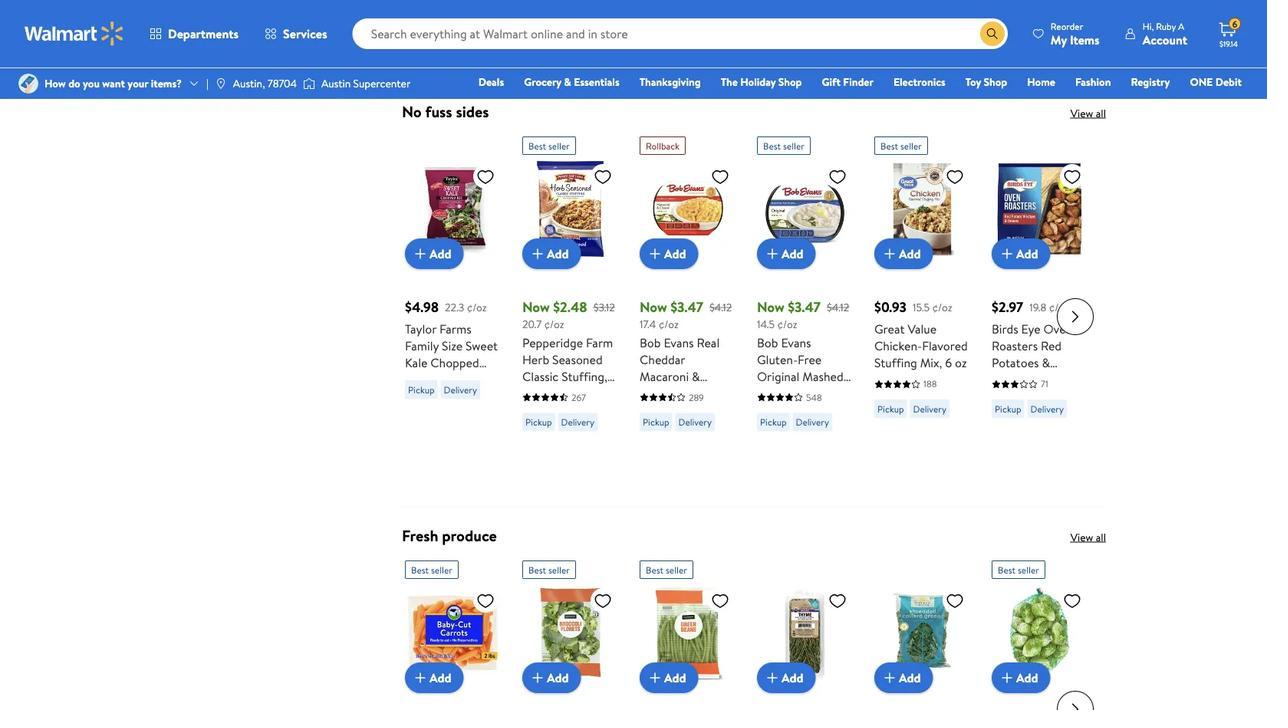 Task type: describe. For each thing, give the bounding box(es) containing it.
the holiday shop
[[721, 74, 802, 89]]

add for add to cart icon associated with fresh baby-cut carrots, 2lb bag image
[[430, 669, 452, 686]]

shop now link
[[725, 49, 783, 69]]

registry
[[1131, 74, 1170, 89]]

$2.48
[[553, 297, 587, 317]]

austin
[[321, 76, 351, 91]]

the holiday shop link
[[714, 74, 809, 90]]

view all for no fuss sides
[[1071, 106, 1106, 120]]

pickup left kit,
[[408, 383, 435, 396]]

view all for fresh produce
[[1071, 530, 1106, 545]]

walmart+ link
[[1190, 95, 1249, 112]]

bob evans real cheddar macaroni & cheese, 20 oz (refrigerated) image
[[640, 161, 736, 257]]

farm
[[586, 334, 613, 351]]

sides
[[456, 101, 489, 122]]

oven
[[1044, 320, 1073, 337]]

electronics
[[894, 74, 946, 89]]

19.8
[[1030, 299, 1047, 314]]

add to cart image for great value chicken-flavored stuffing mix, 6 oz image at the right top
[[881, 244, 899, 263]]

now inside now $3.47 $4.12 14.5 ¢/oz bob evans gluten-free original mashed potatoes tray, 24 oz (refrigerated)
[[757, 297, 785, 317]]

best seller for fresh brussels sprouts, 1 lb bag image
[[998, 563, 1040, 576]]

bob for cheddar
[[640, 334, 661, 351]]

best for marketside fresh green beans, 12 oz image
[[646, 563, 664, 576]]

stuffing,
[[562, 368, 608, 384]]

grocery
[[524, 74, 562, 89]]

austin supercenter
[[321, 76, 411, 91]]

fresh produce
[[402, 525, 497, 546]]

pickup down cheese,
[[643, 415, 669, 429]]

add for add to cart image related to the fresh cut organic thyme, 0.5 oz clamshell "image"
[[782, 669, 804, 686]]

toy
[[966, 74, 981, 89]]

Search search field
[[353, 18, 1008, 49]]

¢/oz inside $2.97 19.8 ¢/oz birds eye oven roasters red potatoes & onions, frozen, 14 oz (frozen)
[[1049, 299, 1069, 314]]

add to cart image for bob evans real cheddar macaroni & cheese, 20 oz (refrigerated) image
[[646, 244, 664, 263]]

now $3.47 $4.12 17.4 ¢/oz bob evans real cheddar macaroni & cheese, 20 oz (refrigerated)
[[640, 297, 732, 418]]

20
[[685, 384, 699, 401]]

71
[[1041, 377, 1049, 390]]

to
[[706, 18, 719, 37]]

eye
[[1022, 320, 1041, 337]]

evans for free
[[781, 334, 811, 351]]

potatoes inside $2.97 19.8 ¢/oz birds eye oven roasters red potatoes & onions, frozen, 14 oz (frozen)
[[992, 354, 1039, 371]]

classic
[[523, 368, 559, 384]]

¢/oz inside now $3.47 $4.12 14.5 ¢/oz bob evans gluten-free original mashed potatoes tray, 24 oz (refrigerated)
[[778, 317, 798, 331]]

20.7
[[523, 317, 542, 331]]

seasoned
[[552, 351, 603, 368]]

oz.
[[536, 384, 550, 401]]

toy shop
[[966, 74, 1008, 89]]

(frozen)
[[1021, 388, 1065, 405]]

your
[[128, 76, 148, 91]]

bob for free
[[757, 334, 778, 351]]

seller for broccoli florets, 12 oz image
[[549, 563, 570, 576]]

now for now $3.47
[[640, 297, 667, 317]]

size
[[442, 337, 463, 354]]

add for add to cart icon associated with marketside fresh green beans, 12 oz image
[[664, 669, 686, 686]]

¢/oz inside now $3.47 $4.12 17.4 ¢/oz bob evans real cheddar macaroni & cheese, 20 oz (refrigerated)
[[659, 317, 679, 331]]

product group containing $2.97
[[992, 130, 1088, 501]]

one debit link
[[1183, 74, 1249, 90]]

oz inside $0.93 15.5 ¢/oz great value chicken-flavored stuffing mix, 6 oz
[[955, 354, 967, 371]]

get
[[758, 18, 778, 37]]

$4.98
[[405, 297, 439, 317]]

sides,
[[722, 18, 754, 37]]

add to cart image for marketside fresh green beans, 12 oz image
[[646, 669, 664, 687]]

seller for great value chicken-flavored stuffing mix, 6 oz image at the right top
[[901, 139, 922, 152]]

ruby
[[1156, 20, 1176, 33]]

¢/oz inside now $2.48 $3.12 20.7 ¢/oz pepperidge farm herb seasoned classic stuffing, 12 oz. bag
[[544, 317, 564, 331]]

$3.47 for real
[[671, 297, 704, 317]]

add to cart image for broccoli florets, 12 oz image
[[529, 669, 547, 687]]

salad
[[405, 371, 433, 388]]

marketside fresh green beans, 12 oz image
[[640, 585, 736, 681]]

delivery down 188
[[913, 402, 947, 415]]

best for broccoli florets, 12 oz image
[[529, 563, 546, 576]]

taylor farms family size sweet kale chopped salad kit, 22 oz bag, fresh image
[[405, 161, 501, 257]]

add button for fresh baby-cut carrots, 2lb bag image
[[405, 663, 464, 693]]

walmart+
[[1196, 96, 1242, 111]]

oz for now
[[702, 384, 714, 401]]

delivery down 267
[[561, 415, 595, 429]]

add to favorites list, broccoli florets, 12 oz image
[[594, 591, 612, 610]]

now $2.48 $3.12 20.7 ¢/oz pepperidge farm herb seasoned classic stuffing, 12 oz. bag
[[523, 297, 615, 401]]

birds
[[992, 320, 1019, 337]]

a feast for 6, under $30 image
[[414, 0, 1094, 73]]

a
[[1179, 20, 1185, 33]]

seller for marketside fresh green beans, 12 oz image
[[666, 563, 687, 576]]

fashion link
[[1069, 74, 1118, 90]]

view all link for fresh produce
[[1071, 530, 1106, 545]]

pickup down original
[[760, 415, 787, 429]]

rollback
[[646, 139, 680, 152]]

onions,
[[992, 371, 1033, 388]]

items
[[1070, 31, 1100, 48]]

stuffing
[[875, 354, 917, 371]]

frozen,
[[1036, 371, 1075, 388]]

no
[[402, 101, 422, 122]]

thanksgiving link
[[633, 74, 708, 90]]

red
[[1041, 337, 1062, 354]]

add to favorites list, fresh baby-cut carrots, 2lb bag image
[[476, 591, 495, 610]]

best seller for great value chicken-flavored stuffing mix, 6 oz image at the right top
[[881, 139, 922, 152]]

free
[[798, 351, 822, 368]]

view for fresh produce
[[1071, 530, 1094, 545]]

value
[[908, 320, 937, 337]]

add to cart image for fresh chopped collard greens, 32 oz image
[[881, 669, 899, 687]]

seller for fresh brussels sprouts, 1 lb bag image
[[1018, 563, 1040, 576]]

24
[[834, 384, 848, 401]]

1 vertical spatial fresh
[[402, 525, 438, 546]]

kit,
[[436, 371, 454, 388]]

hi, ruby a account
[[1143, 20, 1188, 48]]

reorder my items
[[1051, 20, 1100, 48]]

account
[[1143, 31, 1188, 48]]

add to cart image for "taylor farms family size sweet kale chopped salad kit, 22 oz bag, fresh" image
[[411, 244, 430, 263]]

pickup down onions,
[[995, 402, 1022, 415]]

(refrigerated) inside now $3.47 $4.12 17.4 ¢/oz bob evans real cheddar macaroni & cheese, 20 oz (refrigerated)
[[640, 401, 716, 418]]

fresh inside '$4.98 22.3 ¢/oz taylor farms family size sweet kale chopped salad kit, 22 oz bag, fresh'
[[431, 388, 460, 405]]

flavored
[[922, 337, 968, 354]]

best seller for marketside fresh green beans, 12 oz image
[[646, 563, 687, 576]]

herb
[[523, 351, 549, 368]]

thanksgiving
[[640, 74, 701, 89]]

supercenter
[[353, 76, 411, 91]]

add button for bob evans real cheddar macaroni & cheese, 20 oz (refrigerated) image
[[640, 238, 699, 269]]

next slide for product carousel list image
[[1057, 691, 1094, 710]]

22
[[457, 371, 470, 388]]

best for great value chicken-flavored stuffing mix, 6 oz image at the right top
[[881, 139, 899, 152]]

pepperidge farm herb seasoned classic stuffing, 12 oz. bag image
[[523, 161, 618, 257]]

gift finder link
[[815, 74, 881, 90]]

add button for great value chicken-flavored stuffing mix, 6 oz image at the right top
[[875, 238, 933, 269]]

pepperidge
[[523, 334, 583, 351]]

add for birds eye oven roasters red potatoes & onions, frozen, 14 oz (frozen) image's add to cart icon
[[1017, 245, 1039, 262]]

the
[[721, 74, 738, 89]]

add to cart image for bob evans gluten-free original mashed potatoes tray, 24 oz (refrigerated) 'image'
[[763, 244, 782, 263]]

cheddar
[[640, 351, 685, 368]]

delivery down '289'
[[679, 415, 712, 429]]

deals link
[[472, 74, 511, 90]]

289
[[689, 391, 704, 404]]

all for no fuss sides
[[1096, 106, 1106, 120]]

add button for fresh brussels sprouts, 1 lb bag image
[[992, 663, 1051, 693]]

17.4
[[640, 317, 656, 331]]

toy shop link
[[959, 74, 1015, 90]]

home link
[[1021, 74, 1063, 90]]

best seller for pepperidge farm herb seasoned classic stuffing, 12 oz. bag image
[[529, 139, 570, 152]]

add button for pepperidge farm herb seasoned classic stuffing, 12 oz. bag image
[[523, 238, 581, 269]]

 image for austin supercenter
[[303, 76, 315, 91]]

from mains to sides, get what you need.*
[[634, 18, 875, 37]]

finder
[[843, 74, 874, 89]]



Task type: locate. For each thing, give the bounding box(es) containing it.
$4.98 22.3 ¢/oz taylor farms family size sweet kale chopped salad kit, 22 oz bag, fresh
[[405, 297, 498, 405]]

now for now $2.48
[[523, 297, 550, 317]]

 image for austin, 78704
[[215, 77, 227, 90]]

best for bob evans gluten-free original mashed potatoes tray, 24 oz (refrigerated) 'image'
[[763, 139, 781, 152]]

hi,
[[1143, 20, 1154, 33]]

essentials
[[574, 74, 620, 89]]

shop down the now
[[779, 74, 802, 89]]

all for fresh produce
[[1096, 530, 1106, 545]]

1 vertical spatial all
[[1096, 530, 1106, 545]]

all
[[1096, 106, 1106, 120], [1096, 530, 1106, 545]]

$4.12 for gluten-
[[827, 299, 850, 314]]

0 vertical spatial 6
[[1233, 17, 1238, 30]]

1 horizontal spatial evans
[[781, 334, 811, 351]]

product group
[[405, 130, 501, 501], [523, 130, 618, 501], [640, 130, 736, 501], [757, 130, 853, 501], [875, 130, 971, 501], [992, 130, 1088, 501], [405, 554, 501, 710], [523, 554, 618, 710], [640, 554, 736, 710], [992, 554, 1088, 710]]

0 horizontal spatial now
[[523, 297, 550, 317]]

& up '289'
[[692, 368, 700, 384]]

add to favorites list, pepperidge farm herb seasoned classic stuffing, 12 oz. bag image
[[594, 167, 612, 186]]

1 bob from the left
[[640, 334, 661, 351]]

¢/oz right the 17.4
[[659, 317, 679, 331]]

view for no fuss sides
[[1071, 106, 1094, 120]]

view all link down fashion
[[1071, 106, 1106, 120]]

add for add to cart image for broccoli florets, 12 oz image
[[547, 669, 569, 686]]

1 horizontal spatial $3.47
[[788, 297, 821, 317]]

$19.14
[[1220, 38, 1238, 49]]

1 (refrigerated) from the left
[[640, 401, 716, 418]]

2 view all from the top
[[1071, 530, 1106, 545]]

add button for fresh chopped collard greens, 32 oz image
[[875, 663, 933, 693]]

great
[[875, 320, 905, 337]]

taylor
[[405, 320, 437, 337]]

add for add to cart icon related to pepperidge farm herb seasoned classic stuffing, 12 oz. bag image
[[547, 245, 569, 262]]

best seller up bob evans gluten-free original mashed potatoes tray, 24 oz (refrigerated) 'image'
[[763, 139, 805, 152]]

how
[[45, 76, 66, 91]]

0 horizontal spatial potatoes
[[757, 384, 805, 401]]

pickup down stuffing
[[878, 402, 904, 415]]

now up gluten-
[[757, 297, 785, 317]]

3 now from the left
[[757, 297, 785, 317]]

now
[[758, 49, 783, 69]]

Walmart Site-Wide search field
[[353, 18, 1008, 49]]

0 horizontal spatial $3.47
[[671, 297, 704, 317]]

add button for the fresh cut organic thyme, 0.5 oz clamshell "image"
[[757, 663, 816, 693]]

2 $4.12 from the left
[[827, 299, 850, 314]]

evans for cheddar
[[664, 334, 694, 351]]

best seller up fresh brussels sprouts, 1 lb bag image
[[998, 563, 1040, 576]]

bob inside now $3.47 $4.12 17.4 ¢/oz bob evans real cheddar macaroni & cheese, 20 oz (refrigerated)
[[640, 334, 661, 351]]

 image for how do you want your items?
[[18, 74, 38, 94]]

view
[[1071, 106, 1094, 120], [1071, 530, 1094, 545]]

best seller up marketside fresh green beans, 12 oz image
[[646, 563, 687, 576]]

add for add to cart icon related to bob evans gluten-free original mashed potatoes tray, 24 oz (refrigerated) 'image'
[[782, 245, 804, 262]]

1 $3.47 from the left
[[671, 297, 704, 317]]

delivery down chopped
[[444, 383, 477, 396]]

2 $3.47 from the left
[[788, 297, 821, 317]]

shop inside the holiday shop link
[[779, 74, 802, 89]]

fresh chopped collard greens, 32 oz image
[[875, 585, 971, 681]]

$3.47
[[671, 297, 704, 317], [788, 297, 821, 317]]

oz inside now $3.47 $4.12 14.5 ¢/oz bob evans gluten-free original mashed potatoes tray, 24 oz (refrigerated)
[[757, 401, 769, 418]]

add button
[[405, 238, 464, 269], [523, 238, 581, 269], [640, 238, 699, 269], [757, 238, 816, 269], [875, 238, 933, 269], [992, 238, 1051, 269], [405, 663, 464, 693], [523, 663, 581, 693], [640, 663, 699, 693], [757, 663, 816, 693], [875, 663, 933, 693], [992, 663, 1051, 693]]

seller up bob evans gluten-free original mashed potatoes tray, 24 oz (refrigerated) 'image'
[[783, 139, 805, 152]]

add to cart image for birds eye oven roasters red potatoes & onions, frozen, 14 oz (frozen) image
[[998, 244, 1017, 263]]

view all
[[1071, 106, 1106, 120], [1071, 530, 1106, 545]]

0 horizontal spatial shop
[[725, 49, 755, 69]]

best seller for broccoli florets, 12 oz image
[[529, 563, 570, 576]]

1 all from the top
[[1096, 106, 1106, 120]]

fresh cut organic thyme, 0.5 oz clamshell image
[[757, 585, 853, 681]]

0 vertical spatial view all link
[[1071, 106, 1106, 120]]

188
[[924, 377, 937, 390]]

fresh brussels sprouts, 1 lb bag image
[[992, 585, 1088, 681]]

$3.47 right 14.5 at the top right of page
[[788, 297, 821, 317]]

add to cart image for fresh brussels sprouts, 1 lb bag image
[[998, 669, 1017, 687]]

$2.97
[[992, 297, 1024, 317]]

1 evans from the left
[[664, 334, 694, 351]]

reorder
[[1051, 20, 1084, 33]]

best seller for fresh baby-cut carrots, 2lb bag image
[[411, 563, 453, 576]]

78704
[[268, 76, 297, 91]]

bob down the 17.4
[[640, 334, 661, 351]]

14
[[992, 388, 1004, 405]]

0 vertical spatial view
[[1071, 106, 1094, 120]]

(refrigerated) down mashed
[[772, 401, 848, 418]]

best down the electronics link
[[881, 139, 899, 152]]

¢/oz right the 15.5
[[933, 299, 953, 314]]

 image
[[18, 74, 38, 94], [303, 76, 315, 91], [215, 77, 227, 90]]

& inside now $3.47 $4.12 17.4 ¢/oz bob evans real cheddar macaroni & cheese, 20 oz (refrigerated)
[[692, 368, 700, 384]]

now inside now $2.48 $3.12 20.7 ¢/oz pepperidge farm herb seasoned classic stuffing, 12 oz. bag
[[523, 297, 550, 317]]

evans inside now $3.47 $4.12 17.4 ¢/oz bob evans real cheddar macaroni & cheese, 20 oz (refrigerated)
[[664, 334, 694, 351]]

¢/oz right 22.3
[[467, 299, 487, 314]]

1 horizontal spatial  image
[[215, 77, 227, 90]]

now left $2.48
[[523, 297, 550, 317]]

delivery
[[444, 383, 477, 396], [913, 402, 947, 415], [1031, 402, 1064, 415], [561, 415, 595, 429], [679, 415, 712, 429], [796, 415, 829, 429]]

bob inside now $3.47 $4.12 14.5 ¢/oz bob evans gluten-free original mashed potatoes tray, 24 oz (refrigerated)
[[757, 334, 778, 351]]

best seller down the electronics link
[[881, 139, 922, 152]]

(refrigerated)
[[640, 401, 716, 418], [772, 401, 848, 418]]

mashed
[[803, 368, 844, 384]]

$4.12 inside now $3.47 $4.12 17.4 ¢/oz bob evans real cheddar macaroni & cheese, 20 oz (refrigerated)
[[710, 299, 732, 314]]

0 vertical spatial fresh
[[431, 388, 460, 405]]

view all up add to favorites list, fresh brussels sprouts, 1 lb bag icon
[[1071, 530, 1106, 545]]

 image right 78704
[[303, 76, 315, 91]]

seller up fresh brussels sprouts, 1 lb bag image
[[1018, 563, 1040, 576]]

product group containing $0.93
[[875, 130, 971, 501]]

best seller
[[529, 139, 570, 152], [763, 139, 805, 152], [881, 139, 922, 152], [411, 563, 453, 576], [529, 563, 570, 576], [646, 563, 687, 576], [998, 563, 1040, 576]]

2 horizontal spatial  image
[[303, 76, 315, 91]]

oz right 14
[[1006, 388, 1018, 405]]

¢/oz inside '$4.98 22.3 ¢/oz taylor farms family size sweet kale chopped salad kit, 22 oz bag, fresh'
[[467, 299, 487, 314]]

next slide for product carousel list image
[[1057, 298, 1094, 335]]

0 horizontal spatial $4.12
[[710, 299, 732, 314]]

add for add to cart icon related to fresh brussels sprouts, 1 lb bag image
[[1017, 669, 1039, 686]]

best seller down the fresh produce
[[411, 563, 453, 576]]

produce
[[442, 525, 497, 546]]

pickup down oz.
[[526, 415, 552, 429]]

seller up pepperidge farm herb seasoned classic stuffing, 12 oz. bag image
[[549, 139, 570, 152]]

add to favorites list, great value chicken-flavored stuffing mix, 6 oz image
[[946, 167, 964, 186]]

¢/oz right the 19.8
[[1049, 299, 1069, 314]]

add to cart image for the fresh cut organic thyme, 0.5 oz clamshell "image"
[[763, 669, 782, 687]]

1 vertical spatial view
[[1071, 530, 1094, 545]]

best up fresh brussels sprouts, 1 lb bag image
[[998, 563, 1016, 576]]

grocery & essentials
[[524, 74, 620, 89]]

0 horizontal spatial 6
[[946, 354, 952, 371]]

real
[[697, 334, 720, 351]]

chicken-
[[875, 337, 922, 354]]

add to favorites list, fresh chopped collard greens, 32 oz image
[[946, 591, 964, 610]]

fuss
[[425, 101, 452, 122]]

1 view all link from the top
[[1071, 106, 1106, 120]]

add to favorites list, taylor farms family size sweet kale chopped salad kit, 22 oz bag, fresh image
[[476, 167, 495, 186]]

add to favorites list, fresh brussels sprouts, 1 lb bag image
[[1063, 591, 1082, 610]]

no fuss sides
[[402, 101, 489, 122]]

add button for bob evans gluten-free original mashed potatoes tray, 24 oz (refrigerated) 'image'
[[757, 238, 816, 269]]

items?
[[151, 76, 182, 91]]

2 horizontal spatial now
[[757, 297, 785, 317]]

view down fashion
[[1071, 106, 1094, 120]]

add to favorites list, birds eye oven roasters red potatoes & onions, frozen, 14 oz (frozen) image
[[1063, 167, 1082, 186]]

1 horizontal spatial $4.12
[[827, 299, 850, 314]]

evans inside now $3.47 $4.12 14.5 ¢/oz bob evans gluten-free original mashed potatoes tray, 24 oz (refrigerated)
[[781, 334, 811, 351]]

$4.12 for real
[[710, 299, 732, 314]]

from
[[634, 18, 665, 37]]

1 horizontal spatial potatoes
[[992, 354, 1039, 371]]

1 horizontal spatial shop
[[779, 74, 802, 89]]

0 horizontal spatial you
[[83, 76, 100, 91]]

add to favorites list, fresh cut organic thyme, 0.5 oz clamshell image
[[829, 591, 847, 610]]

gluten-
[[757, 351, 798, 368]]

oz inside now $3.47 $4.12 17.4 ¢/oz bob evans real cheddar macaroni & cheese, 20 oz (refrigerated)
[[702, 384, 714, 401]]

best up broccoli florets, 12 oz image
[[529, 563, 546, 576]]

shop right toy
[[984, 74, 1008, 89]]

best seller down grocery
[[529, 139, 570, 152]]

seller up marketside fresh green beans, 12 oz image
[[666, 563, 687, 576]]

1 horizontal spatial &
[[692, 368, 700, 384]]

1 vertical spatial potatoes
[[757, 384, 805, 401]]

$0.93 15.5 ¢/oz great value chicken-flavored stuffing mix, 6 oz
[[875, 297, 968, 371]]

broccoli florets, 12 oz image
[[523, 585, 618, 681]]

0 vertical spatial all
[[1096, 106, 1106, 120]]

best for fresh brussels sprouts, 1 lb bag image
[[998, 563, 1016, 576]]

1 vertical spatial you
[[83, 76, 100, 91]]

1 horizontal spatial 6
[[1233, 17, 1238, 30]]

2 (refrigerated) from the left
[[772, 401, 848, 418]]

add to cart image
[[529, 244, 547, 263], [646, 244, 664, 263], [763, 244, 782, 263], [998, 244, 1017, 263], [411, 669, 430, 687], [646, 669, 664, 687], [881, 669, 899, 687], [998, 669, 1017, 687]]

(refrigerated) inside now $3.47 $4.12 14.5 ¢/oz bob evans gluten-free original mashed potatoes tray, 24 oz (refrigerated)
[[772, 401, 848, 418]]

fresh right bag,
[[431, 388, 460, 405]]

seller down the fresh produce
[[431, 563, 453, 576]]

seller for fresh baby-cut carrots, 2lb bag image
[[431, 563, 453, 576]]

0 vertical spatial potatoes
[[992, 354, 1039, 371]]

best down grocery
[[529, 139, 546, 152]]

best down the fresh produce
[[411, 563, 429, 576]]

holiday
[[741, 74, 776, 89]]

seller for bob evans gluten-free original mashed potatoes tray, 24 oz (refrigerated) 'image'
[[783, 139, 805, 152]]

2 bob from the left
[[757, 334, 778, 351]]

$3.47 inside now $3.47 $4.12 14.5 ¢/oz bob evans gluten-free original mashed potatoes tray, 24 oz (refrigerated)
[[788, 297, 821, 317]]

farms
[[440, 320, 472, 337]]

oz right mix,
[[955, 354, 967, 371]]

$2.97 19.8 ¢/oz birds eye oven roasters red potatoes & onions, frozen, 14 oz (frozen)
[[992, 297, 1075, 405]]

¢/oz
[[467, 299, 487, 314], [933, 299, 953, 314], [1049, 299, 1069, 314], [544, 317, 564, 331], [659, 317, 679, 331], [778, 317, 798, 331]]

1 vertical spatial view all
[[1071, 530, 1106, 545]]

0 horizontal spatial &
[[564, 74, 571, 89]]

0 horizontal spatial evans
[[664, 334, 694, 351]]

oz
[[955, 354, 967, 371], [473, 371, 485, 388], [702, 384, 714, 401], [1006, 388, 1018, 405], [757, 401, 769, 418]]

1 vertical spatial view all link
[[1071, 530, 1106, 545]]

1 horizontal spatial now
[[640, 297, 667, 317]]

add button for "taylor farms family size sweet kale chopped salad kit, 22 oz bag, fresh" image
[[405, 238, 464, 269]]

now right $3.12 at the left
[[640, 297, 667, 317]]

 image right |
[[215, 77, 227, 90]]

walmart image
[[25, 21, 124, 46]]

oz right 22
[[473, 371, 485, 388]]

oz right the "20"
[[702, 384, 714, 401]]

¢/oz up pepperidge
[[544, 317, 564, 331]]

view all link up add to favorites list, fresh brussels sprouts, 1 lb bag icon
[[1071, 530, 1106, 545]]

evans left real
[[664, 334, 694, 351]]

 image left how
[[18, 74, 38, 94]]

bag
[[553, 384, 573, 401]]

& inside $2.97 19.8 ¢/oz birds eye oven roasters red potatoes & onions, frozen, 14 oz (frozen)
[[1042, 354, 1050, 371]]

1 horizontal spatial bob
[[757, 334, 778, 351]]

want
[[102, 76, 125, 91]]

0 vertical spatial view all
[[1071, 106, 1106, 120]]

add to favorites list, marketside fresh green beans, 12 oz image
[[711, 591, 730, 610]]

best seller for bob evans gluten-free original mashed potatoes tray, 24 oz (refrigerated) 'image'
[[763, 139, 805, 152]]

bob evans gluten-free original mashed potatoes tray, 24 oz (refrigerated) image
[[757, 161, 853, 257]]

shop now
[[725, 49, 783, 69]]

2 now from the left
[[640, 297, 667, 317]]

kale
[[405, 354, 428, 371]]

6 right mix,
[[946, 354, 952, 371]]

cheese,
[[640, 384, 682, 401]]

view up add to favorites list, fresh brussels sprouts, 1 lb bag icon
[[1071, 530, 1094, 545]]

pickup
[[408, 383, 435, 396], [878, 402, 904, 415], [995, 402, 1022, 415], [526, 415, 552, 429], [643, 415, 669, 429], [760, 415, 787, 429]]

seller for pepperidge farm herb seasoned classic stuffing, 12 oz. bag image
[[549, 139, 570, 152]]

2 horizontal spatial &
[[1042, 354, 1050, 371]]

¢/oz inside $0.93 15.5 ¢/oz great value chicken-flavored stuffing mix, 6 oz
[[933, 299, 953, 314]]

1 horizontal spatial (refrigerated)
[[772, 401, 848, 418]]

view all down fashion
[[1071, 106, 1106, 120]]

2 horizontal spatial shop
[[984, 74, 1008, 89]]

0 vertical spatial you
[[813, 18, 835, 37]]

(refrigerated) down macaroni
[[640, 401, 716, 418]]

$4.12 up real
[[710, 299, 732, 314]]

original
[[757, 368, 800, 384]]

2 all from the top
[[1096, 530, 1106, 545]]

add button for birds eye oven roasters red potatoes & onions, frozen, 14 oz (frozen) image
[[992, 238, 1051, 269]]

add to cart image
[[411, 244, 430, 263], [881, 244, 899, 263], [529, 669, 547, 687], [763, 669, 782, 687]]

6 up $19.14
[[1233, 17, 1238, 30]]

oz down original
[[757, 401, 769, 418]]

oz inside '$4.98 22.3 ¢/oz taylor farms family size sweet kale chopped salad kit, 22 oz bag, fresh'
[[473, 371, 485, 388]]

&
[[564, 74, 571, 89], [1042, 354, 1050, 371], [692, 368, 700, 384]]

you right what
[[813, 18, 835, 37]]

fresh
[[431, 388, 460, 405], [402, 525, 438, 546]]

2 evans from the left
[[781, 334, 811, 351]]

267
[[572, 391, 586, 404]]

services
[[283, 25, 327, 42]]

chopped
[[431, 354, 479, 371]]

evans
[[664, 334, 694, 351], [781, 334, 811, 351]]

& up 71
[[1042, 354, 1050, 371]]

evans up original
[[781, 334, 811, 351]]

seller up broccoli florets, 12 oz image
[[549, 563, 570, 576]]

potatoes left 548
[[757, 384, 805, 401]]

& right grocery
[[564, 74, 571, 89]]

$3.47 for gluten-
[[788, 297, 821, 317]]

oz for $2.97
[[1006, 388, 1018, 405]]

1 vertical spatial 6
[[946, 354, 952, 371]]

fashion
[[1076, 74, 1111, 89]]

add button for broccoli florets, 12 oz image
[[523, 663, 581, 693]]

1 $4.12 from the left
[[710, 299, 732, 314]]

2 view all link from the top
[[1071, 530, 1106, 545]]

best down the holiday shop link
[[763, 139, 781, 152]]

best for pepperidge farm herb seasoned classic stuffing, 12 oz. bag image
[[529, 139, 546, 152]]

my
[[1051, 31, 1067, 48]]

services button
[[252, 15, 340, 52]]

delivery down 548
[[796, 415, 829, 429]]

add button for marketside fresh green beans, 12 oz image
[[640, 663, 699, 693]]

one
[[1190, 74, 1213, 89]]

fresh left produce
[[402, 525, 438, 546]]

product group containing now $2.48
[[523, 130, 618, 501]]

add for add to cart image associated with great value chicken-flavored stuffing mix, 6 oz image at the right top
[[899, 245, 921, 262]]

add for add to cart icon for bob evans real cheddar macaroni & cheese, 20 oz (refrigerated) image
[[664, 245, 686, 262]]

now $3.47 $4.12 14.5 ¢/oz bob evans gluten-free original mashed potatoes tray, 24 oz (refrigerated)
[[757, 297, 850, 418]]

shop inside toy shop link
[[984, 74, 1008, 89]]

registry link
[[1124, 74, 1177, 90]]

1 view from the top
[[1071, 106, 1094, 120]]

0 horizontal spatial  image
[[18, 74, 38, 94]]

add to favorites list, bob evans gluten-free original mashed potatoes tray, 24 oz (refrigerated) image
[[829, 167, 847, 186]]

you right do
[[83, 76, 100, 91]]

$3.47 up real
[[671, 297, 704, 317]]

birds eye oven roasters red potatoes & onions, frozen, 14 oz (frozen) image
[[992, 161, 1088, 257]]

need.*
[[838, 18, 875, 37]]

1 horizontal spatial you
[[813, 18, 835, 37]]

austin,
[[233, 76, 265, 91]]

product group containing $4.98
[[405, 130, 501, 501]]

delivery down 71
[[1031, 402, 1064, 415]]

2 view from the top
[[1071, 530, 1094, 545]]

14.5
[[757, 317, 775, 331]]

home
[[1028, 74, 1056, 89]]

best for fresh baby-cut carrots, 2lb bag image
[[411, 563, 429, 576]]

sweet
[[466, 337, 498, 354]]

¢/oz right 14.5 at the top right of page
[[778, 317, 798, 331]]

22.3
[[445, 299, 464, 314]]

view all link for no fuss sides
[[1071, 106, 1106, 120]]

add to favorites list, bob evans real cheddar macaroni & cheese, 20 oz (refrigerated) image
[[711, 167, 730, 186]]

6 inside $0.93 15.5 ¢/oz great value chicken-flavored stuffing mix, 6 oz
[[946, 354, 952, 371]]

potatoes inside now $3.47 $4.12 14.5 ¢/oz bob evans gluten-free original mashed potatoes tray, 24 oz (refrigerated)
[[757, 384, 805, 401]]

6
[[1233, 17, 1238, 30], [946, 354, 952, 371]]

bag,
[[405, 388, 428, 405]]

departments
[[168, 25, 239, 42]]

search icon image
[[987, 28, 999, 40]]

$3.12
[[594, 299, 615, 314]]

0 horizontal spatial (refrigerated)
[[640, 401, 716, 418]]

seller down the electronics link
[[901, 139, 922, 152]]

oz inside $2.97 19.8 ¢/oz birds eye oven roasters red potatoes & onions, frozen, 14 oz (frozen)
[[1006, 388, 1018, 405]]

12
[[523, 384, 533, 401]]

548
[[806, 391, 822, 404]]

how do you want your items?
[[45, 76, 182, 91]]

$3.47 inside now $3.47 $4.12 17.4 ¢/oz bob evans real cheddar macaroni & cheese, 20 oz (refrigerated)
[[671, 297, 704, 317]]

oz for $4.98
[[473, 371, 485, 388]]

1 now from the left
[[523, 297, 550, 317]]

add for add to cart icon corresponding to fresh chopped collard greens, 32 oz image
[[899, 669, 921, 686]]

great value chicken-flavored stuffing mix, 6 oz image
[[875, 161, 971, 257]]

add to cart image for fresh baby-cut carrots, 2lb bag image
[[411, 669, 430, 687]]

$4.12 left $0.93
[[827, 299, 850, 314]]

add for add to cart image for "taylor farms family size sweet kale chopped salad kit, 22 oz bag, fresh" image
[[430, 245, 452, 262]]

$4.12
[[710, 299, 732, 314], [827, 299, 850, 314]]

deals
[[479, 74, 504, 89]]

best seller up broccoli florets, 12 oz image
[[529, 563, 570, 576]]

1 view all from the top
[[1071, 106, 1106, 120]]

$4.12 inside now $3.47 $4.12 14.5 ¢/oz bob evans gluten-free original mashed potatoes tray, 24 oz (refrigerated)
[[827, 299, 850, 314]]

austin, 78704
[[233, 76, 297, 91]]

0 horizontal spatial bob
[[640, 334, 661, 351]]

shop up the
[[725, 49, 755, 69]]

best up marketside fresh green beans, 12 oz image
[[646, 563, 664, 576]]

potatoes down birds
[[992, 354, 1039, 371]]

fresh baby-cut carrots, 2lb bag image
[[405, 585, 501, 681]]

bob down 14.5 at the top right of page
[[757, 334, 778, 351]]

electronics link
[[887, 74, 953, 90]]

now inside now $3.47 $4.12 17.4 ¢/oz bob evans real cheddar macaroni & cheese, 20 oz (refrigerated)
[[640, 297, 667, 317]]

add to cart image for pepperidge farm herb seasoned classic stuffing, 12 oz. bag image
[[529, 244, 547, 263]]



Task type: vqa. For each thing, say whether or not it's contained in the screenshot.
(Frozen) at bottom
yes



